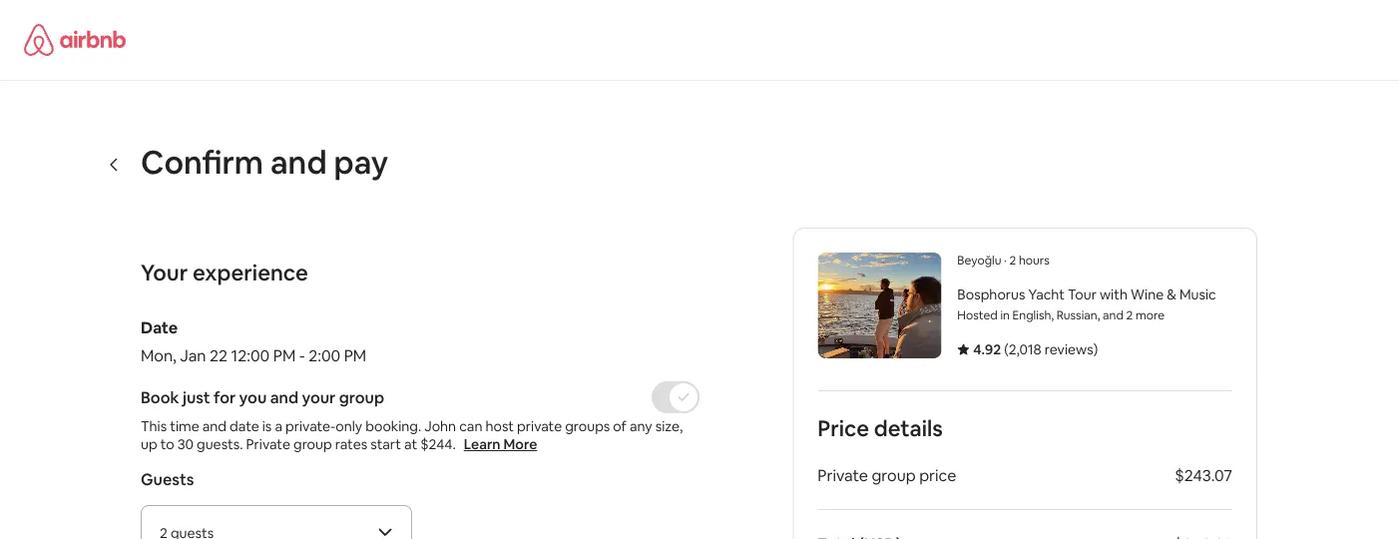 Task type: locate. For each thing, give the bounding box(es) containing it.
·
[[1005, 253, 1007, 268]]

bosphorus
[[958, 286, 1026, 304]]

2:00
[[309, 345, 341, 365]]

this time and date is a private-only booking. john can host private groups of any size, up to 30 guests. private group rates start at $244.
[[141, 417, 686, 453]]

0 horizontal spatial 2
[[1010, 253, 1017, 268]]

bosphorus yacht tour with wine & music hosted in english, russian, and 2 more
[[958, 286, 1217, 323]]

1 horizontal spatial private
[[818, 465, 869, 485]]

book just for you and your group
[[141, 387, 384, 407]]

1 vertical spatial 2
[[1127, 308, 1134, 323]]

and right time on the bottom left of the page
[[202, 417, 227, 435]]

booking.
[[366, 417, 422, 435]]

0 horizontal spatial private
[[246, 435, 290, 453]]

12:00
[[231, 345, 270, 365]]

pm left -
[[273, 345, 296, 365]]

private-
[[286, 417, 336, 435]]

30
[[177, 435, 194, 453]]

group left price
[[872, 465, 916, 485]]

date
[[230, 417, 259, 435]]

2 inside bosphorus yacht tour with wine & music hosted in english, russian, and 2 more
[[1127, 308, 1134, 323]]

only
[[336, 417, 363, 435]]

2 pm from the left
[[344, 345, 367, 365]]

4.92 ( 2,018 reviews )
[[974, 340, 1099, 358]]

more
[[504, 435, 537, 453]]

your experience
[[141, 258, 308, 287]]

reviews
[[1045, 340, 1094, 358]]

and down the with
[[1103, 308, 1124, 323]]

is
[[262, 417, 272, 435]]

(
[[1005, 340, 1009, 358]]

1 vertical spatial group
[[294, 435, 332, 453]]

private down price
[[818, 465, 869, 485]]

2
[[1010, 253, 1017, 268], [1127, 308, 1134, 323]]

0 horizontal spatial group
[[294, 435, 332, 453]]

in
[[1001, 308, 1010, 323]]

hosted
[[958, 308, 998, 323]]

just
[[183, 387, 210, 407]]

1 horizontal spatial pm
[[344, 345, 367, 365]]

group inside this time and date is a private-only booking. john can host private groups of any size, up to 30 guests. private group rates start at $244.
[[294, 435, 332, 453]]

pm right 2:00 at the left of page
[[344, 345, 367, 365]]

your
[[302, 387, 336, 407]]

pm
[[273, 345, 296, 365], [344, 345, 367, 365]]

and left pay
[[270, 141, 327, 183]]

book
[[141, 387, 179, 407]]

0 vertical spatial 2
[[1010, 253, 1017, 268]]

2 horizontal spatial group
[[872, 465, 916, 485]]

2 left more
[[1127, 308, 1134, 323]]

and
[[270, 141, 327, 183], [1103, 308, 1124, 323], [270, 387, 299, 407], [202, 417, 227, 435]]

2 right ·
[[1010, 253, 1017, 268]]

for
[[214, 387, 236, 407]]

1 horizontal spatial group
[[339, 387, 384, 407]]

with
[[1100, 286, 1128, 304]]

and inside bosphorus yacht tour with wine & music hosted in english, russian, and 2 more
[[1103, 308, 1124, 323]]

price
[[920, 465, 957, 485]]

size,
[[656, 417, 683, 435]]

tour
[[1068, 286, 1097, 304]]

private group price
[[818, 465, 957, 485]]

pay
[[334, 141, 389, 183]]

0 horizontal spatial pm
[[273, 345, 296, 365]]

0 vertical spatial group
[[339, 387, 384, 407]]

english,
[[1013, 308, 1054, 323]]

private down book just for you and your group
[[246, 435, 290, 453]]

group right a at the left of page
[[294, 435, 332, 453]]

group
[[339, 387, 384, 407], [294, 435, 332, 453], [872, 465, 916, 485]]

wine
[[1131, 286, 1164, 304]]

back image
[[107, 157, 123, 172]]

0 vertical spatial private
[[246, 435, 290, 453]]

of
[[613, 417, 627, 435]]

beyoğlu · 2 hours
[[958, 253, 1050, 268]]

learn more
[[464, 435, 537, 453]]

$243.07
[[1175, 465, 1233, 485]]

group up only
[[339, 387, 384, 407]]

learn more link
[[464, 435, 537, 453]]

private
[[246, 435, 290, 453], [818, 465, 869, 485]]

1 horizontal spatial 2
[[1127, 308, 1134, 323]]

confirm
[[141, 141, 264, 183]]



Task type: vqa. For each thing, say whether or not it's contained in the screenshot.
Add to wishlist: Tiny home in Bolzano, Italy Icon
no



Task type: describe. For each thing, give the bounding box(es) containing it.
date
[[141, 317, 178, 337]]

experience
[[193, 258, 308, 287]]

can
[[459, 417, 483, 435]]

rates
[[335, 435, 368, 453]]

details
[[874, 414, 943, 442]]

russian,
[[1057, 308, 1101, 323]]

beyoğlu
[[958, 253, 1002, 268]]

guests
[[141, 469, 194, 489]]

this
[[141, 417, 167, 435]]

time
[[170, 417, 199, 435]]

price details
[[818, 414, 943, 442]]

up
[[141, 435, 157, 453]]

1 pm from the left
[[273, 345, 296, 365]]

22
[[210, 345, 228, 365]]

music
[[1180, 286, 1217, 304]]

start
[[371, 435, 401, 453]]

$244.
[[421, 435, 456, 453]]

confirm and pay
[[141, 141, 389, 183]]

mon,
[[141, 345, 177, 365]]

price
[[818, 414, 870, 442]]

any
[[630, 417, 653, 435]]

more
[[1136, 308, 1165, 323]]

your
[[141, 258, 188, 287]]

2,018
[[1009, 340, 1042, 358]]

2 vertical spatial group
[[872, 465, 916, 485]]

and up a at the left of page
[[270, 387, 299, 407]]

1 vertical spatial private
[[818, 465, 869, 485]]

and inside this time and date is a private-only booking. john can host private groups of any size, up to 30 guests. private group rates start at $244.
[[202, 417, 227, 435]]

groups
[[565, 417, 610, 435]]

)
[[1094, 340, 1099, 358]]

guests.
[[197, 435, 243, 453]]

at
[[404, 435, 418, 453]]

4.92
[[974, 340, 1002, 358]]

you
[[239, 387, 267, 407]]

private
[[517, 417, 562, 435]]

-
[[299, 345, 305, 365]]

hours
[[1019, 253, 1050, 268]]

jan
[[180, 345, 206, 365]]

date mon, jan 22 12:00 pm - 2:00 pm
[[141, 317, 367, 365]]

john
[[425, 417, 456, 435]]

to
[[160, 435, 174, 453]]

learn
[[464, 435, 501, 453]]

private inside this time and date is a private-only booking. john can host private groups of any size, up to 30 guests. private group rates start at $244.
[[246, 435, 290, 453]]

yacht
[[1029, 286, 1065, 304]]

host
[[486, 417, 514, 435]]

a
[[275, 417, 283, 435]]

&
[[1167, 286, 1177, 304]]



